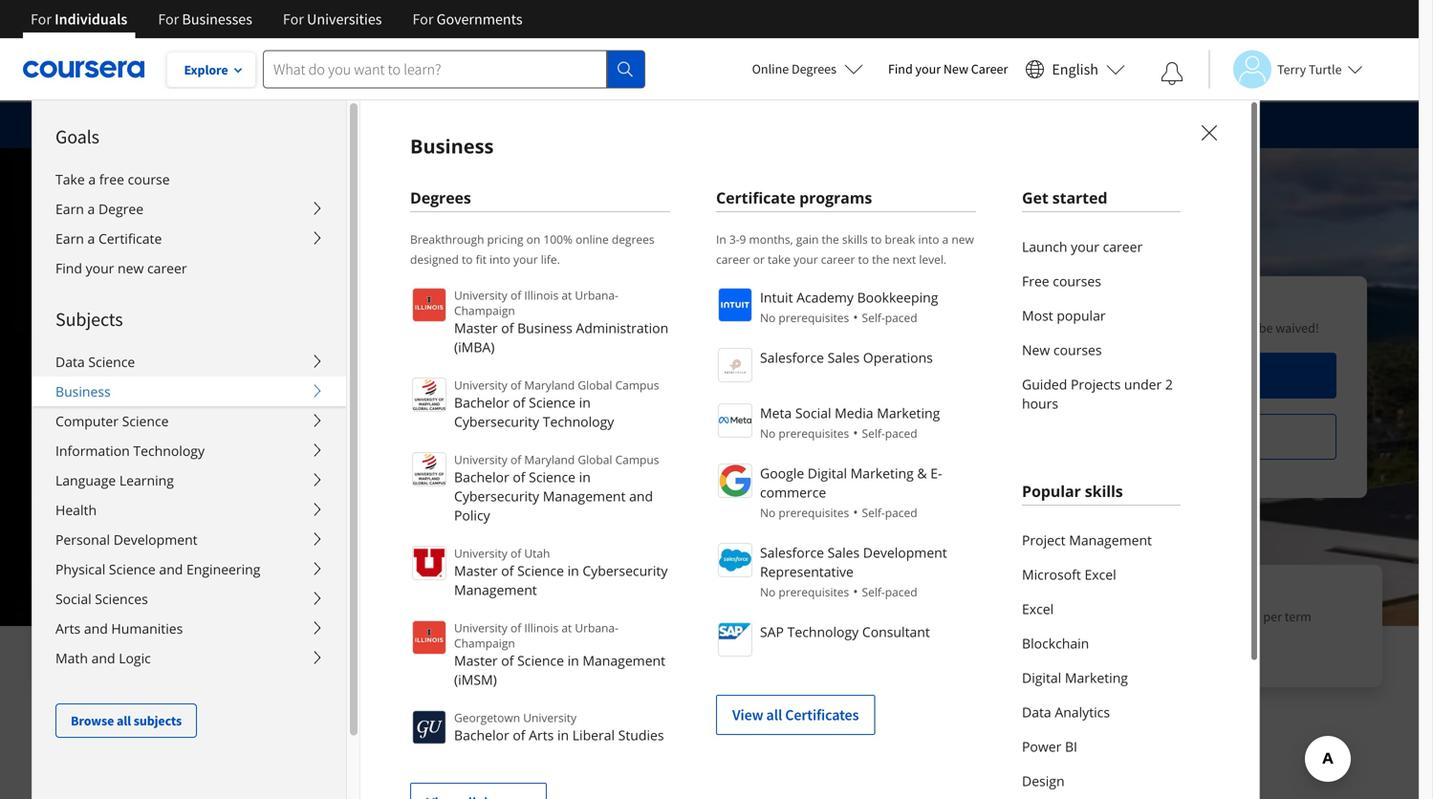 Task type: describe. For each thing, give the bounding box(es) containing it.
science inside university of illinois at urbana- champaign master of science in management (imsm)
[[517, 652, 564, 670]]

career up academy
[[821, 251, 855, 267]]

next
[[893, 251, 916, 267]]

science inside university of maryland global campus bachelor of science in cybersecurity technology
[[529, 393, 576, 412]]

information technology
[[55, 442, 205, 460]]

into for degrees
[[490, 251, 511, 267]]

management inside university of utah master of science in cybersecurity management
[[454, 581, 537, 599]]

a inside in 3-9 months, gain the skills to break into a new career or take your career to the next level.
[[942, 231, 949, 247]]

for governments
[[413, 10, 523, 29]]

guided
[[1022, 375, 1067, 393]]

academics
[[284, 741, 353, 760]]

pay
[[1078, 608, 1098, 625]]

get for get started
[[1022, 187, 1049, 208]]

management up "microsoft excel" 'link'
[[1069, 531, 1152, 549]]

e-
[[931, 464, 942, 482]]

science down the subjects
[[88, 353, 135, 371]]

microsoft excel
[[1022, 566, 1116, 584]]

computer science button
[[33, 406, 346, 436]]

georgetown university bachelor of arts in liberal studies
[[454, 710, 664, 744]]

university of utah logo image
[[412, 546, 447, 580]]

partnername logo image for meta
[[718, 403, 752, 438]]

your inside in 3-9 months, gain the skills to break into a new career or take your career to the next level.
[[794, 251, 818, 267]]

new courses
[[1022, 341, 1102, 359]]

suits
[[650, 608, 676, 625]]

analytics
[[1055, 703, 1110, 721]]

or
[[753, 251, 765, 267]]

university for master of science in cybersecurity management
[[454, 545, 508, 561]]

goals
[[55, 125, 99, 149]]

in inside pay only for courses you enroll in per term ($4,900 each)
[[1250, 608, 1261, 625]]

partnername logo image for salesforce
[[718, 543, 752, 578]]

hands-
[[828, 608, 867, 625]]

all for certificates
[[766, 706, 782, 725]]

social sciences button
[[33, 584, 346, 614]]

hours inside guided projects under 2 hours
[[1022, 394, 1058, 413]]

power bi
[[1022, 738, 1078, 756]]

marketing inside google digital marketing & e- commerce no prerequisites • self-paced
[[851, 464, 914, 482]]

in inside university of maryland global campus bachelor of science in cybersecurity technology
[[579, 393, 591, 412]]

arts inside 'georgetown university bachelor of arts in liberal studies'
[[529, 726, 554, 744]]

sap
[[760, 623, 784, 641]]

college
[[127, 424, 186, 448]]

free courses link
[[1022, 264, 1181, 298]]

dartmouth inside earn an ivy league degree from one of the first professional schools of engineering in the u.s., thayer school of engineering at dartmouth
[[150, 646, 212, 664]]

salesforce sales development representative no prerequisites • self-paced
[[760, 544, 947, 600]]

master inside university of illinois at urbana- champaign master of business administration (imba)
[[454, 319, 498, 337]]

online inside 100% online lecture videos, hands-on projects, and connection with instructors and peers
[[790, 582, 841, 606]]

certificate programs
[[716, 187, 872, 208]]

& inside google digital marketing & e- commerce no prerequisites • self-paced
[[917, 464, 927, 482]]

and inside get started today apply before january 15th and your application fee will be waived!
[[1099, 319, 1120, 337]]

digital marketing
[[1022, 669, 1128, 687]]

(imba)
[[454, 338, 495, 356]]

and inside university of maryland global campus bachelor of science in cybersecurity management and policy
[[629, 487, 653, 505]]

bachelor inside 'georgetown university bachelor of arts in liberal studies'
[[454, 726, 509, 744]]

physical science and engineering button
[[33, 555, 346, 584]]

online
[[752, 60, 789, 77]]

for for individuals
[[31, 10, 52, 29]]

in inside university of utah master of science in cybersecurity management
[[568, 562, 579, 580]]

social inside popup button
[[55, 590, 91, 608]]

the left next
[[872, 251, 890, 267]]

courses for new courses
[[1054, 341, 1102, 359]]

operations
[[863, 349, 933, 367]]

the right gain at the right of page
[[822, 231, 839, 247]]

university of utah master of science in cybersecurity management
[[454, 545, 668, 599]]

programs
[[799, 187, 872, 208]]

university for master of business administration (imba)
[[454, 287, 508, 303]]

designed
[[410, 251, 459, 267]]

master inside university of illinois at urbana- champaign master of science in management (imsm)
[[454, 652, 498, 670]]

career down "3-"
[[716, 251, 750, 267]]

prerequisites inside meta social media marketing no prerequisites • self-paced
[[779, 425, 849, 441]]

georgetown university logo image
[[412, 710, 447, 745]]

the left first
[[137, 608, 155, 625]]

• inside salesforce sales development representative no prerequisites • self-paced
[[853, 582, 858, 600]]

science up the ivy
[[109, 560, 156, 578]]

self- inside intuit academy bookkeeping no prerequisites • self-paced
[[862, 310, 885, 326]]

language
[[55, 471, 116, 490]]

connection
[[741, 627, 804, 644]]

paced inside meta social media marketing no prerequisites • self-paced
[[885, 425, 918, 441]]

explore button
[[167, 53, 255, 87]]

level.
[[919, 251, 947, 267]]

started for get started today apply before january 15th and your application fee will be waived!
[[981, 293, 1039, 317]]

representative
[[760, 563, 854, 581]]

for universities
[[283, 10, 382, 29]]

policy
[[454, 506, 490, 524]]

science up information technology
[[122, 412, 169, 430]]

paced inside google digital marketing & e- commerce no prerequisites • self-paced
[[885, 505, 918, 521]]

bachelor for bachelor of science in cybersecurity technology
[[454, 393, 509, 412]]

arts and humanities button
[[33, 614, 346, 643]]

university of illinois at urbana-champaign logo image for master of business administration (imba)
[[412, 288, 447, 322]]

view all certificates
[[732, 706, 859, 725]]

cybersecurity inside university of utah master of science in cybersecurity management
[[583, 562, 668, 580]]

tips?
[[431, 116, 461, 135]]

arts inside dropdown button
[[55, 620, 81, 638]]

engineering
[[67, 627, 134, 644]]

degrees
[[612, 231, 655, 247]]

computer inside master of engineering in computer engineering dartmouth college
[[478, 371, 658, 424]]

partnername logo image inside sap technology consultant link
[[718, 622, 752, 657]]

partnername logo image for intuit
[[718, 288, 752, 322]]

health
[[55, 501, 97, 519]]

new inside in 3-9 months, gain the skills to break into a new career or take your career to the next level.
[[952, 231, 974, 247]]

be
[[1259, 319, 1273, 337]]

new inside explore menu element
[[118, 259, 144, 277]]

1 horizontal spatial 15-
[[556, 627, 573, 644]]

georgetown
[[454, 710, 520, 726]]

show notifications image
[[1161, 62, 1184, 85]]

list for popular skills
[[1022, 523, 1181, 799]]

the left schedule
[[550, 608, 569, 625]]

sap technology consultant
[[760, 623, 930, 641]]

each)
[[1121, 627, 1152, 644]]

self- inside salesforce sales development representative no prerequisites • self-paced
[[862, 584, 885, 600]]

degree
[[98, 200, 144, 218]]

business menu item
[[360, 99, 1433, 799]]

illinois for science
[[524, 620, 559, 636]]

coursera image
[[23, 54, 144, 84]]

most
[[1022, 306, 1053, 325]]

per inside pay only for courses you enroll in per term ($4,900 each)
[[1263, 608, 1282, 625]]

to for certificate programs
[[871, 231, 882, 247]]

no inside salesforce sales development representative no prerequisites • self-paced
[[760, 584, 776, 600]]

u.s.,
[[171, 627, 196, 644]]

business inside dropdown button
[[55, 382, 111, 401]]

at inside university of illinois at urbana- champaign master of business administration (imba)
[[562, 287, 572, 303]]

in inside university of illinois at urbana- champaign master of science in management (imsm)
[[568, 652, 579, 670]]

self- inside meta social media marketing no prerequisites • self-paced
[[862, 425, 885, 441]]

breakthrough pricing on 100% online degrees designed to fit into your life.
[[410, 231, 655, 267]]

17
[[573, 627, 587, 644]]

management inside university of maryland global campus bachelor of science in cybersecurity management and policy
[[543, 487, 626, 505]]

maryland for management
[[524, 452, 575, 468]]

0 vertical spatial for
[[335, 116, 353, 135]]

admissions
[[165, 741, 238, 760]]

data analytics link
[[1022, 695, 1181, 730]]

• inside google digital marketing & e- commerce no prerequisites • self-paced
[[853, 503, 858, 521]]

salesforce sales operations
[[760, 349, 933, 367]]

all for subjects
[[117, 712, 131, 730]]

ivy
[[132, 582, 156, 606]]

earn a certificate button
[[33, 224, 346, 253]]

data analytics
[[1022, 703, 1110, 721]]

for for universities
[[283, 10, 304, 29]]

development inside salesforce sales development representative no prerequisites • self-paced
[[863, 544, 947, 562]]

master inside university of utah master of science in cybersecurity management
[[454, 562, 498, 580]]

guided projects under 2 hours
[[1022, 375, 1173, 413]]

fee
[[1217, 319, 1234, 337]]

no inside meta social media marketing no prerequisites • self-paced
[[760, 425, 776, 441]]

financing
[[459, 741, 519, 760]]

new inside business menu item
[[1022, 341, 1050, 359]]

apply inside button
[[1108, 366, 1146, 385]]

0 vertical spatial 15-
[[404, 582, 429, 606]]

salesforce for salesforce sales development representative no prerequisites • self-paced
[[760, 544, 824, 562]]

excel inside 'link'
[[1085, 566, 1116, 584]]

business inside university of illinois at urbana- champaign master of business administration (imba)
[[517, 319, 573, 337]]

prerequisites inside intuit academy bookkeeping no prerequisites • self-paced
[[779, 310, 849, 326]]

arts and humanities
[[55, 620, 183, 638]]

view all certificates link
[[716, 695, 875, 735]]

of inside master of engineering in computer engineering dartmouth college
[[166, 371, 202, 424]]

blockchain link
[[1022, 626, 1181, 661]]

computer science
[[55, 412, 169, 430]]

your inside 15-27 months complete the program on the schedule that suits your needs (approximately 15-17 hours per week, per course)
[[404, 627, 429, 644]]

in inside 'georgetown university bachelor of arts in liberal studies'
[[557, 726, 569, 744]]

studies
[[618, 726, 664, 744]]

dartmouth inside master of engineering in computer engineering dartmouth college
[[36, 424, 123, 448]]

engineering inside popup button
[[186, 560, 260, 578]]

a for degree
[[88, 200, 95, 218]]

join
[[464, 116, 492, 135]]

technology for information technology
[[133, 442, 205, 460]]

urbana- for in
[[575, 620, 619, 636]]

bookkeeping
[[857, 288, 938, 306]]

1 horizontal spatial to
[[858, 251, 869, 267]]

courses inside pay only for courses you enroll in per term ($4,900 each)
[[1146, 608, 1189, 625]]

at right the us
[[513, 116, 526, 135]]

intuit academy bookkeeping no prerequisites • self-paced
[[760, 288, 938, 326]]

digital marketing link
[[1022, 661, 1181, 695]]

0 vertical spatial new
[[944, 60, 969, 77]]

in
[[716, 231, 726, 247]]

professional
[[182, 608, 251, 625]]

skills inside in 3-9 months, gain the skills to break into a new career or take your career to the next level.
[[842, 231, 868, 247]]

tuition & financing link
[[399, 741, 519, 760]]

list item inside business menu item
[[410, 764, 670, 799]]

salesforce sales operations link
[[716, 346, 976, 382]]

($4,900
[[1078, 627, 1119, 644]]

cybersecurity for management
[[454, 487, 539, 505]]

paced inside intuit academy bookkeeping no prerequisites • self-paced
[[885, 310, 918, 326]]

100% inside breakthrough pricing on 100% online degrees designed to fit into your life.
[[543, 231, 573, 247]]

data for data analytics
[[1022, 703, 1051, 721]]

enroll
[[1215, 608, 1247, 625]]

your left career
[[916, 60, 941, 77]]

overview
[[59, 741, 119, 760]]

logic
[[119, 649, 151, 667]]

science inside university of utah master of science in cybersecurity management
[[517, 562, 564, 580]]

global for technology
[[578, 377, 612, 393]]

certificate inside the earn a certificate popup button
[[98, 229, 162, 248]]

development inside 'popup button'
[[113, 531, 198, 549]]

sap technology consultant link
[[716, 621, 976, 657]]

0 horizontal spatial per
[[440, 646, 458, 664]]

your inside explore menu element
[[86, 259, 114, 277]]

partnername logo image for google
[[718, 464, 752, 498]]

fit
[[476, 251, 487, 267]]

your up free courses link
[[1071, 238, 1100, 256]]

to for degrees
[[462, 251, 473, 267]]

on inside 100% online lecture videos, hands-on projects, and connection with instructors and peers
[[867, 608, 881, 625]]

management inside university of illinois at urbana- champaign master of science in management (imsm)
[[583, 652, 666, 670]]

view all certificates list
[[716, 286, 976, 735]]

computer inside computer science popup button
[[55, 412, 119, 430]]

universities
[[307, 10, 382, 29]]

urbana- for administration
[[575, 287, 619, 303]]

free courses
[[1022, 272, 1101, 290]]

degrees inside business menu item
[[410, 187, 471, 208]]

2 vertical spatial marketing
[[1065, 669, 1128, 687]]



Task type: vqa. For each thing, say whether or not it's contained in the screenshot.
COMPUTER inside the popup button
yes



Task type: locate. For each thing, give the bounding box(es) containing it.
arts up math
[[55, 620, 81, 638]]

0 horizontal spatial new
[[944, 60, 969, 77]]

social right meta
[[795, 404, 831, 422]]

management up utah
[[543, 487, 626, 505]]

4 paced from the top
[[885, 584, 918, 600]]

a up level.
[[942, 231, 949, 247]]

What do you want to learn? text field
[[263, 50, 607, 88]]

hours
[[1022, 394, 1058, 413], [589, 627, 621, 644]]

looking for application tips? join us at our
[[281, 116, 554, 135]]

personal
[[55, 531, 110, 549]]

0 horizontal spatial to
[[462, 251, 473, 267]]

guided projects under 2 hours link
[[1022, 367, 1181, 421]]

popular
[[1057, 306, 1106, 325]]

1 horizontal spatial excel
[[1085, 566, 1116, 584]]

for
[[31, 10, 52, 29], [158, 10, 179, 29], [283, 10, 304, 29], [413, 10, 434, 29]]

design
[[1022, 772, 1065, 790]]

new down earn a certificate
[[118, 259, 144, 277]]

0 horizontal spatial get
[[949, 293, 977, 317]]

meta
[[760, 404, 792, 422]]

2 vertical spatial earn
[[67, 582, 105, 606]]

university up course)
[[454, 620, 508, 636]]

will
[[1237, 319, 1256, 337]]

2 • from the top
[[853, 424, 858, 442]]

school
[[240, 627, 279, 644]]

master of engineering in computer engineering dartmouth college
[[36, 371, 883, 448]]

management down that
[[583, 652, 666, 670]]

get right bookkeeping
[[949, 293, 977, 317]]

partnername logo image inside salesforce sales operations link
[[718, 348, 752, 382]]

find left career
[[888, 60, 913, 77]]

google
[[760, 464, 804, 482]]

2 self- from the top
[[862, 425, 885, 441]]

one
[[99, 608, 120, 625]]

degrees
[[792, 60, 837, 77], [410, 187, 471, 208]]

• up hands-
[[853, 582, 858, 600]]

1 horizontal spatial online
[[790, 582, 841, 606]]

partnername logo image
[[718, 288, 752, 322], [718, 348, 752, 382], [718, 403, 752, 438], [718, 464, 752, 498], [718, 543, 752, 578], [718, 622, 752, 657]]

0 horizontal spatial hours
[[589, 627, 621, 644]]

1 vertical spatial campus
[[615, 452, 659, 468]]

1 horizontal spatial arts
[[529, 726, 554, 744]]

pay only for courses you enroll in per term ($4,900 each)
[[1078, 608, 1312, 644]]

0 vertical spatial university of illinois at urbana-champaign logo image
[[412, 288, 447, 322]]

schedule
[[571, 608, 622, 625]]

2 prerequisites from the top
[[779, 425, 849, 441]]

1 self- from the top
[[862, 310, 885, 326]]

most popular
[[1022, 306, 1106, 325]]

skills
[[842, 231, 868, 247], [1085, 481, 1123, 501]]

gain
[[796, 231, 819, 247]]

apply inside get started today apply before january 15th and your application fee will be waived!
[[949, 319, 981, 337]]

0 vertical spatial university of maryland global campus logo image
[[412, 378, 447, 412]]

3 for from the left
[[283, 10, 304, 29]]

the down months
[[461, 608, 479, 625]]

15- up 'complete'
[[404, 582, 429, 606]]

1 vertical spatial degrees
[[410, 187, 471, 208]]

university inside university of maryland global campus bachelor of science in cybersecurity management and policy
[[454, 452, 508, 468]]

1 horizontal spatial started
[[1052, 187, 1108, 208]]

& right tuition at the bottom of the page
[[447, 741, 456, 760]]

0 horizontal spatial application
[[356, 116, 428, 135]]

online down the representative
[[790, 582, 841, 606]]

100% up lecture
[[741, 582, 786, 606]]

urbana- up administration
[[575, 287, 619, 303]]

degree
[[222, 582, 278, 606]]

0 horizontal spatial into
[[490, 251, 511, 267]]

hours inside 15-27 months complete the program on the schedule that suits your needs (approximately 15-17 hours per week, per course)
[[589, 627, 621, 644]]

4 no from the top
[[760, 584, 776, 600]]

into inside in 3-9 months, gain the skills to break into a new career or take your career to the next level.
[[918, 231, 939, 247]]

0 horizontal spatial data
[[55, 353, 85, 371]]

1 vertical spatial apply
[[1108, 366, 1146, 385]]

self-
[[862, 310, 885, 326], [862, 425, 885, 441], [862, 505, 885, 521], [862, 584, 885, 600]]

liberal
[[572, 726, 615, 744]]

development up physical science and engineering
[[113, 531, 198, 549]]

university
[[454, 287, 508, 303], [454, 377, 508, 393], [454, 452, 508, 468], [454, 545, 508, 561], [454, 620, 508, 636], [523, 710, 577, 726]]

technology inside popup button
[[133, 442, 205, 460]]

in right enroll
[[1250, 608, 1261, 625]]

hours down guided
[[1022, 394, 1058, 413]]

on up instructors
[[867, 608, 881, 625]]

earn inside earn an ivy league degree from one of the first professional schools of engineering in the u.s., thayer school of engineering at dartmouth
[[67, 582, 105, 606]]

prerequisites down the representative
[[779, 584, 849, 600]]

1 vertical spatial arts
[[529, 726, 554, 744]]

3 paced from the top
[[885, 505, 918, 521]]

language learning button
[[33, 466, 346, 495]]

at inside earn an ivy league degree from one of the first professional schools of engineering in the u.s., thayer school of engineering at dartmouth
[[137, 646, 148, 664]]

your
[[916, 60, 941, 77], [1071, 238, 1100, 256], [513, 251, 538, 267], [794, 251, 818, 267], [86, 259, 114, 277], [1123, 319, 1148, 337], [404, 627, 429, 644]]

university inside university of utah master of science in cybersecurity management
[[454, 545, 508, 561]]

paced up salesforce sales development representative no prerequisites • self-paced
[[885, 505, 918, 521]]

bachelor down (imba)
[[454, 393, 509, 412]]

maryland down university of maryland global campus bachelor of science in cybersecurity technology
[[524, 452, 575, 468]]

digital down blockchain
[[1022, 669, 1062, 687]]

2 sales from the top
[[828, 544, 860, 562]]

0 horizontal spatial degrees
[[410, 187, 471, 208]]

illinois inside university of illinois at urbana- champaign master of business administration (imba)
[[524, 287, 559, 303]]

science down university of maryland global campus bachelor of science in cybersecurity technology
[[529, 468, 576, 486]]

1 horizontal spatial &
[[917, 464, 927, 482]]

no inside intuit academy bookkeeping no prerequisites • self-paced
[[760, 310, 776, 326]]

course
[[128, 170, 170, 188]]

waived!
[[1276, 319, 1319, 337]]

0 vertical spatial data
[[55, 353, 85, 371]]

earn for degree
[[55, 200, 84, 218]]

get
[[1022, 187, 1049, 208], [949, 293, 977, 317]]

1 vertical spatial certificate
[[98, 229, 162, 248]]

at
[[513, 116, 526, 135], [562, 287, 572, 303], [562, 620, 572, 636], [137, 646, 148, 664]]

1 bachelor from the top
[[454, 393, 509, 412]]

0 horizontal spatial started
[[981, 293, 1039, 317]]

university for bachelor of science in cybersecurity management and policy
[[454, 452, 508, 468]]

• down "media"
[[853, 424, 858, 442]]

0 vertical spatial bachelor
[[454, 393, 509, 412]]

2 horizontal spatial technology
[[787, 623, 859, 641]]

self- up salesforce sales development representative no prerequisites • self-paced
[[862, 505, 885, 521]]

your inside get started today apply before january 15th and your application fee will be waived!
[[1123, 319, 1148, 337]]

1 horizontal spatial skills
[[1085, 481, 1123, 501]]

thayer
[[199, 627, 238, 644]]

0 horizontal spatial digital
[[808, 464, 847, 482]]

into
[[918, 231, 939, 247], [490, 251, 511, 267]]

university down the "fit"
[[454, 287, 508, 303]]

(approximately
[[468, 627, 553, 644]]

1 vertical spatial bachelor
[[454, 468, 509, 486]]

for businesses
[[158, 10, 252, 29]]

for inside pay only for courses you enroll in per term ($4,900 each)
[[1128, 608, 1143, 625]]

1 vertical spatial business
[[517, 319, 573, 337]]

earn for ivy
[[67, 582, 105, 606]]

the down first
[[150, 627, 168, 644]]

2 university of maryland global campus logo image from the top
[[412, 452, 447, 487]]

started up launch your career
[[1052, 187, 1108, 208]]

computer up the information
[[55, 412, 119, 430]]

application left fee
[[1151, 319, 1214, 337]]

15-
[[404, 582, 429, 606], [556, 627, 573, 644]]

2 paced from the top
[[885, 425, 918, 441]]

1 vertical spatial courses
[[1054, 341, 1102, 359]]

• inside intuit academy bookkeeping no prerequisites • self-paced
[[853, 308, 858, 326]]

1 vertical spatial university of illinois at urbana-champaign logo image
[[412, 621, 447, 655]]

your down gain at the right of page
[[794, 251, 818, 267]]

3 self- from the top
[[862, 505, 885, 521]]

0 horizontal spatial 15-
[[404, 582, 429, 606]]

data for data science
[[55, 353, 85, 371]]

turtle
[[1309, 61, 1342, 78]]

application inside get started today apply before january 15th and your application fee will be waived!
[[1151, 319, 1214, 337]]

and inside dropdown button
[[84, 620, 108, 638]]

earn up from
[[67, 582, 105, 606]]

started up before
[[981, 293, 1039, 317]]

program
[[482, 608, 530, 625]]

illinois for business
[[524, 287, 559, 303]]

3 partnername logo image from the top
[[718, 403, 752, 438]]

1 horizontal spatial all
[[766, 706, 782, 725]]

global for management
[[578, 452, 612, 468]]

2 champaign from the top
[[454, 635, 515, 651]]

2 vertical spatial per
[[440, 646, 458, 664]]

project
[[1022, 531, 1066, 549]]

champaign for master of business administration (imba)
[[454, 303, 515, 318]]

global down university of maryland global campus bachelor of science in cybersecurity technology
[[578, 452, 612, 468]]

1 vertical spatial cybersecurity
[[454, 487, 539, 505]]

university of illinois at urbana-champaign logo image
[[412, 288, 447, 322], [412, 621, 447, 655]]

1 vertical spatial salesforce
[[760, 544, 824, 562]]

list containing project management
[[1022, 523, 1181, 799]]

before
[[984, 319, 1020, 337]]

1 university of illinois at urbana-champaign logo image from the top
[[412, 288, 447, 322]]

urbana- left that
[[575, 620, 619, 636]]

marketing right "media"
[[877, 404, 940, 422]]

bachelor up 'policy'
[[454, 468, 509, 486]]

prerequisites down commerce
[[779, 505, 849, 521]]

global inside university of maryland global campus bachelor of science in cybersecurity technology
[[578, 377, 612, 393]]

3 no from the top
[[760, 505, 776, 521]]

2 university of illinois at urbana-champaign logo image from the top
[[412, 621, 447, 655]]

salesforce for salesforce sales operations
[[760, 349, 824, 367]]

0 vertical spatial into
[[918, 231, 939, 247]]

2 illinois from the top
[[524, 620, 559, 636]]

free
[[1022, 272, 1050, 290]]

4 • from the top
[[853, 582, 858, 600]]

self- up hands-
[[862, 584, 885, 600]]

1 horizontal spatial digital
[[1022, 669, 1062, 687]]

1 vertical spatial social
[[55, 590, 91, 608]]

degrees up breakthrough at the top of the page
[[410, 187, 471, 208]]

1 university of maryland global campus logo image from the top
[[412, 378, 447, 412]]

social inside meta social media marketing no prerequisites • self-paced
[[795, 404, 831, 422]]

2 urbana- from the top
[[575, 620, 619, 636]]

per down needs
[[440, 646, 458, 664]]

launch
[[1022, 238, 1068, 256]]

4 for from the left
[[413, 10, 434, 29]]

4 partnername logo image from the top
[[718, 464, 752, 498]]

earn down take
[[55, 200, 84, 218]]

digital inside google digital marketing & e- commerce no prerequisites • self-paced
[[808, 464, 847, 482]]

1 sales from the top
[[828, 349, 860, 367]]

your up week,
[[404, 627, 429, 644]]

university of maryland global campus logo image for bachelor of science in cybersecurity technology
[[412, 378, 447, 412]]

& left e- on the right bottom of the page
[[917, 464, 927, 482]]

3 prerequisites from the top
[[779, 505, 849, 521]]

self- down "media"
[[862, 425, 885, 441]]

sales up the representative
[[828, 544, 860, 562]]

0 horizontal spatial for
[[335, 116, 353, 135]]

to
[[871, 231, 882, 247], [462, 251, 473, 267], [858, 251, 869, 267]]

digital inside list
[[1022, 669, 1062, 687]]

career inside explore menu element
[[147, 259, 187, 277]]

computer down university of illinois at urbana- champaign master of business administration (imba)
[[478, 371, 658, 424]]

0 vertical spatial courses
[[1053, 272, 1101, 290]]

marketing inside meta social media marketing no prerequisites • self-paced
[[877, 404, 940, 422]]

close image
[[1196, 120, 1221, 144], [1197, 120, 1222, 145]]

1 horizontal spatial into
[[918, 231, 939, 247]]

0 vertical spatial per
[[1263, 608, 1282, 625]]

0 vertical spatial social
[[795, 404, 831, 422]]

0 vertical spatial business
[[410, 133, 494, 159]]

all inside button
[[117, 712, 131, 730]]

1 for from the left
[[31, 10, 52, 29]]

university of maryland global campus logo image for bachelor of science in cybersecurity management and policy
[[412, 452, 447, 487]]

1 paced from the top
[[885, 310, 918, 326]]

master up months
[[454, 562, 498, 580]]

under
[[1124, 375, 1162, 393]]

0 horizontal spatial business
[[55, 382, 111, 401]]

all right view on the bottom right
[[766, 706, 782, 725]]

find for find your new career
[[55, 259, 82, 277]]

4 self- from the top
[[862, 584, 885, 600]]

0 vertical spatial apply
[[949, 319, 981, 337]]

university of illinois at urbana-champaign logo image for master of science in management (imsm)
[[412, 621, 447, 655]]

1 salesforce from the top
[[760, 349, 824, 367]]

university down 'policy'
[[454, 545, 508, 561]]

15th
[[1071, 319, 1096, 337]]

cybersecurity inside university of maryland global campus bachelor of science in cybersecurity management and policy
[[454, 487, 539, 505]]

2 campus from the top
[[615, 452, 659, 468]]

sales for development
[[828, 544, 860, 562]]

data down the subjects
[[55, 353, 85, 371]]

bachelor down georgetown
[[454, 726, 509, 744]]

find for find your new career
[[888, 60, 913, 77]]

campus for bachelor of science in cybersecurity technology
[[615, 377, 659, 393]]

list containing launch your career
[[1022, 229, 1181, 421]]

illinois inside university of illinois at urbana- champaign master of science in management (imsm)
[[524, 620, 559, 636]]

launch your career link
[[1022, 229, 1181, 264]]

0 horizontal spatial arts
[[55, 620, 81, 638]]

1 prerequisites from the top
[[779, 310, 849, 326]]

no down 'intuit'
[[760, 310, 776, 326]]

in inside university of maryland global campus bachelor of science in cybersecurity management and policy
[[579, 468, 591, 486]]

1 vertical spatial skills
[[1085, 481, 1123, 501]]

explore menu element
[[33, 100, 346, 738]]

of inside 'georgetown university bachelor of arts in liberal studies'
[[513, 726, 525, 744]]

projects,
[[884, 608, 932, 625]]

campus for bachelor of science in cybersecurity management and policy
[[615, 452, 659, 468]]

find your new career link
[[879, 57, 1018, 81]]

3-
[[729, 231, 740, 247]]

0 horizontal spatial technology
[[133, 442, 205, 460]]

individuals
[[55, 10, 127, 29]]

master up (imsm)
[[454, 652, 498, 670]]

and inside popup button
[[159, 560, 183, 578]]

champaign up (imba)
[[454, 303, 515, 318]]

0 horizontal spatial skills
[[842, 231, 868, 247]]

1 vertical spatial into
[[490, 251, 511, 267]]

1 no from the top
[[760, 310, 776, 326]]

tuition & financing
[[399, 741, 519, 760]]

1 urbana- from the top
[[575, 287, 619, 303]]

at inside university of illinois at urbana- champaign master of science in management (imsm)
[[562, 620, 572, 636]]

1 horizontal spatial certificate
[[716, 187, 796, 208]]

university for bachelor of science in cybersecurity technology
[[454, 377, 508, 393]]

0 horizontal spatial development
[[113, 531, 198, 549]]

for for governments
[[413, 10, 434, 29]]

paced down operations
[[885, 425, 918, 441]]

champaign for master of science in management (imsm)
[[454, 635, 515, 651]]

a inside popup button
[[88, 229, 95, 248]]

prerequisites inside salesforce sales development representative no prerequisites • self-paced
[[779, 584, 849, 600]]

1 horizontal spatial business
[[410, 133, 494, 159]]

university for master of science in management (imsm)
[[454, 620, 508, 636]]

1 horizontal spatial hours
[[1022, 394, 1058, 413]]

to inside breakthrough pricing on 100% online degrees designed to fit into your life.
[[462, 251, 473, 267]]

0 horizontal spatial certificate
[[98, 229, 162, 248]]

your inside breakthrough pricing on 100% online degrees designed to fit into your life.
[[513, 251, 538, 267]]

university inside 'georgetown university bachelor of arts in liberal studies'
[[523, 710, 577, 726]]

bachelor inside university of maryland global campus bachelor of science in cybersecurity management and policy
[[454, 468, 509, 486]]

None search field
[[263, 50, 645, 88]]

academy
[[797, 288, 854, 306]]

self- down bookkeeping
[[862, 310, 885, 326]]

looking
[[281, 116, 332, 135]]

0 vertical spatial technology
[[543, 413, 614, 431]]

take a free course
[[55, 170, 170, 188]]

an
[[108, 582, 129, 606]]

online degrees
[[752, 60, 837, 77]]

cybersecurity inside university of maryland global campus bachelor of science in cybersecurity technology
[[454, 413, 539, 431]]

courses inside free courses link
[[1053, 272, 1101, 290]]

dartmouth down u.s.,
[[150, 646, 212, 664]]

student
[[659, 741, 710, 760]]

online inside breakthrough pricing on 100% online degrees designed to fit into your life.
[[576, 231, 609, 247]]

of
[[511, 287, 521, 303], [501, 319, 514, 337], [166, 371, 202, 424], [511, 377, 521, 393], [513, 393, 525, 412], [511, 452, 521, 468], [513, 468, 525, 486], [511, 545, 521, 561], [501, 562, 514, 580], [123, 608, 134, 625], [299, 608, 310, 625], [511, 620, 521, 636], [281, 627, 293, 644], [501, 652, 514, 670], [513, 726, 525, 744]]

1 champaign from the top
[[454, 303, 515, 318]]

1 vertical spatial online
[[790, 582, 841, 606]]

list
[[1022, 229, 1181, 421], [410, 286, 670, 799], [1022, 523, 1181, 799]]

a for free
[[88, 170, 96, 188]]

master inside master of engineering in computer engineering dartmouth college
[[36, 371, 158, 424]]

maryland down university of illinois at urbana- champaign master of business administration (imba)
[[524, 377, 575, 393]]

business down life.
[[517, 319, 573, 337]]

university of maryland global campus bachelor of science in cybersecurity technology
[[454, 377, 659, 431]]

with
[[806, 627, 831, 644]]

1 horizontal spatial new
[[1022, 341, 1050, 359]]

dartmouth college logo image
[[36, 325, 193, 373]]

social sciences
[[55, 590, 148, 608]]

global inside university of maryland global campus bachelor of science in cybersecurity management and policy
[[578, 452, 612, 468]]

sales for operations
[[828, 349, 860, 367]]

careers
[[565, 741, 613, 760]]

social down physical
[[55, 590, 91, 608]]

get up the 'launch'
[[1022, 187, 1049, 208]]

2 partnername logo image from the top
[[718, 348, 752, 382]]

1 • from the top
[[853, 308, 858, 326]]

0 horizontal spatial &
[[447, 741, 456, 760]]

list item
[[410, 764, 670, 799]]

technology inside university of maryland global campus bachelor of science in cybersecurity technology
[[543, 413, 614, 431]]

personal development
[[55, 531, 198, 549]]

league
[[160, 582, 219, 606]]

1 illinois from the top
[[524, 287, 559, 303]]

commerce
[[760, 483, 826, 501]]

application left tips?
[[356, 116, 428, 135]]

university of illinois at urbana-champaign logo image down "designed"
[[412, 288, 447, 322]]

1 vertical spatial digital
[[1022, 669, 1062, 687]]

on right program
[[533, 608, 547, 625]]

0 vertical spatial dartmouth
[[36, 424, 123, 448]]

2 for from the left
[[158, 10, 179, 29]]

global
[[578, 377, 612, 393], [578, 452, 612, 468]]

1 horizontal spatial apply
[[1108, 366, 1146, 385]]

started
[[1052, 187, 1108, 208], [981, 293, 1039, 317]]

0 vertical spatial 100%
[[543, 231, 573, 247]]

6 partnername logo image from the top
[[718, 622, 752, 657]]

earn down earn a degree
[[55, 229, 84, 248]]

27
[[429, 582, 449, 606]]

life.
[[541, 251, 560, 267]]

salesforce
[[760, 349, 824, 367], [760, 544, 824, 562]]

0 horizontal spatial online
[[576, 231, 609, 247]]

on inside 15-27 months complete the program on the schedule that suits your needs (approximately 15-17 hours per week, per course)
[[533, 608, 547, 625]]

0 horizontal spatial 100%
[[543, 231, 573, 247]]

3 bachelor from the top
[[454, 726, 509, 744]]

1 vertical spatial per
[[624, 627, 643, 644]]

0 vertical spatial digital
[[808, 464, 847, 482]]

earn inside popup button
[[55, 229, 84, 248]]

2 global from the top
[[578, 452, 612, 468]]

0 vertical spatial arts
[[55, 620, 81, 638]]

2 no from the top
[[760, 425, 776, 441]]

skills left the break
[[842, 231, 868, 247]]

no inside google digital marketing & e- commerce no prerequisites • self-paced
[[760, 505, 776, 521]]

get for get started today apply before january 15th and your application fee will be waived!
[[949, 293, 977, 317]]

excel inside "link"
[[1022, 600, 1054, 618]]

1 vertical spatial data
[[1022, 703, 1051, 721]]

champaign
[[454, 303, 515, 318], [454, 635, 515, 651]]

1 vertical spatial &
[[447, 741, 456, 760]]

now
[[1149, 366, 1178, 385]]

from
[[67, 608, 96, 625]]

1 vertical spatial new
[[118, 259, 144, 277]]

0 vertical spatial salesforce
[[760, 349, 824, 367]]

technology for sap technology consultant
[[787, 623, 859, 641]]

5 partnername logo image from the top
[[718, 543, 752, 578]]

browse all subjects button
[[55, 704, 197, 738]]

0 vertical spatial get
[[1022, 187, 1049, 208]]

university inside university of maryland global campus bachelor of science in cybersecurity technology
[[454, 377, 508, 393]]

1 horizontal spatial social
[[795, 404, 831, 422]]

list containing master of business administration (imba)
[[410, 286, 670, 799]]

lecture
[[741, 608, 783, 625]]

started inside business menu item
[[1052, 187, 1108, 208]]

data inside popup button
[[55, 353, 85, 371]]

1 vertical spatial earn
[[55, 229, 84, 248]]

0 vertical spatial new
[[952, 231, 974, 247]]

business group
[[32, 99, 1433, 799]]

4 prerequisites from the top
[[779, 584, 849, 600]]

banner navigation
[[15, 0, 538, 53]]

university of maryland global campus logo image
[[412, 378, 447, 412], [412, 452, 447, 487]]

1 vertical spatial global
[[578, 452, 612, 468]]

arts left careers
[[529, 726, 554, 744]]

engineering inside earn an ivy league degree from one of the first professional schools of engineering in the u.s., thayer school of engineering at dartmouth
[[67, 646, 134, 664]]

0 vertical spatial &
[[917, 464, 927, 482]]

list for get started
[[1022, 229, 1181, 421]]

course)
[[461, 646, 502, 664]]

paced inside salesforce sales development representative no prerequisites • self-paced
[[885, 584, 918, 600]]

to left the break
[[871, 231, 882, 247]]

100% up life.
[[543, 231, 573, 247]]

0 vertical spatial degrees
[[792, 60, 837, 77]]

a for certificate
[[88, 229, 95, 248]]

1 horizontal spatial find
[[888, 60, 913, 77]]

administration
[[576, 319, 669, 337]]

1 maryland from the top
[[524, 377, 575, 393]]

1 vertical spatial urbana-
[[575, 620, 619, 636]]

dartmouth up 'language'
[[36, 424, 123, 448]]

career inside list
[[1103, 238, 1143, 256]]

courses for free courses
[[1053, 272, 1101, 290]]

find down earn a certificate
[[55, 259, 82, 277]]

for up each)
[[1128, 608, 1143, 625]]

free
[[99, 170, 124, 188]]

earn for certificate
[[55, 229, 84, 248]]

1 global from the top
[[578, 377, 612, 393]]

microsoft excel link
[[1022, 557, 1181, 592]]

to left next
[[858, 251, 869, 267]]

started for get started
[[1052, 187, 1108, 208]]

in 3-9 months, gain the skills to break into a new career or take your career to the next level.
[[716, 231, 974, 267]]

2 bachelor from the top
[[454, 468, 509, 486]]

2 maryland from the top
[[524, 452, 575, 468]]

0 vertical spatial maryland
[[524, 377, 575, 393]]

career
[[1103, 238, 1143, 256], [716, 251, 750, 267], [821, 251, 855, 267], [147, 259, 187, 277]]

for for businesses
[[158, 10, 179, 29]]

close image
[[1196, 120, 1221, 144], [1196, 120, 1221, 144]]

at left 17
[[562, 620, 572, 636]]

2 salesforce from the top
[[760, 544, 824, 562]]

maryland
[[524, 377, 575, 393], [524, 452, 575, 468]]

development up projects,
[[863, 544, 947, 562]]

master up (imba)
[[454, 319, 498, 337]]

1 vertical spatial find
[[55, 259, 82, 277]]

courses inside new courses link
[[1054, 341, 1102, 359]]

0 horizontal spatial computer
[[55, 412, 119, 430]]

into right the "fit"
[[490, 251, 511, 267]]

campus inside university of maryland global campus bachelor of science in cybersecurity technology
[[615, 377, 659, 393]]

1 vertical spatial started
[[981, 293, 1039, 317]]

urbana- inside university of illinois at urbana- champaign master of science in management (imsm)
[[575, 620, 619, 636]]

and inside dropdown button
[[91, 649, 115, 667]]

science inside university of maryland global campus bachelor of science in cybersecurity management and policy
[[529, 468, 576, 486]]

maryland for technology
[[524, 377, 575, 393]]

cybersecurity up 'policy'
[[454, 487, 539, 505]]

language learning
[[55, 471, 174, 490]]

2 vertical spatial cybersecurity
[[583, 562, 668, 580]]

1 partnername logo image from the top
[[718, 288, 752, 322]]

2 horizontal spatial per
[[1263, 608, 1282, 625]]

popular
[[1022, 481, 1081, 501]]

no up lecture
[[760, 584, 776, 600]]

prerequisites inside google digital marketing & e- commerce no prerequisites • self-paced
[[779, 505, 849, 521]]

1 vertical spatial new
[[1022, 341, 1050, 359]]

science down (approximately
[[517, 652, 564, 670]]

all
[[766, 706, 782, 725], [117, 712, 131, 730]]

0 vertical spatial sales
[[828, 349, 860, 367]]

in down administration
[[579, 393, 591, 412]]

0 horizontal spatial social
[[55, 590, 91, 608]]

1 horizontal spatial for
[[1128, 608, 1143, 625]]

bachelor for bachelor of science in cybersecurity management and policy
[[454, 468, 509, 486]]

take
[[768, 251, 791, 267]]

• down academy
[[853, 308, 858, 326]]

0 vertical spatial excel
[[1085, 566, 1116, 584]]

0 horizontal spatial find
[[55, 259, 82, 277]]

certificate inside business menu item
[[716, 187, 796, 208]]

into for certificate programs
[[918, 231, 939, 247]]

started inside get started today apply before january 15th and your application fee will be waived!
[[981, 293, 1039, 317]]

university inside university of illinois at urbana- champaign master of business administration (imba)
[[454, 287, 508, 303]]

for right looking
[[335, 116, 353, 135]]

maryland inside university of maryland global campus bachelor of science in cybersecurity technology
[[524, 377, 575, 393]]

university down (imba)
[[454, 377, 508, 393]]

for left the individuals
[[31, 10, 52, 29]]

experience
[[713, 741, 783, 760]]

on inside breakthrough pricing on 100% online degrees designed to fit into your life.
[[526, 231, 540, 247]]

3 • from the top
[[853, 503, 858, 521]]

math
[[55, 649, 88, 667]]

get inside get started today apply before january 15th and your application fee will be waived!
[[949, 293, 977, 317]]

1 campus from the top
[[615, 377, 659, 393]]

information technology button
[[33, 436, 346, 466]]

salesforce inside salesforce sales development representative no prerequisites • self-paced
[[760, 544, 824, 562]]

cybersecurity for technology
[[454, 413, 539, 431]]

online left degrees
[[576, 231, 609, 247]]

1 vertical spatial university of maryland global campus logo image
[[412, 452, 447, 487]]

peers
[[921, 627, 952, 644]]

business left the us
[[410, 133, 494, 159]]

100% inside 100% online lecture videos, hands-on projects, and connection with instructors and peers
[[741, 582, 786, 606]]

in down 17
[[568, 652, 579, 670]]

cybersecurity down (imba)
[[454, 413, 539, 431]]

champaign inside university of illinois at urbana- champaign master of business administration (imba)
[[454, 303, 515, 318]]

salesforce up meta
[[760, 349, 824, 367]]

to left the "fit"
[[462, 251, 473, 267]]



